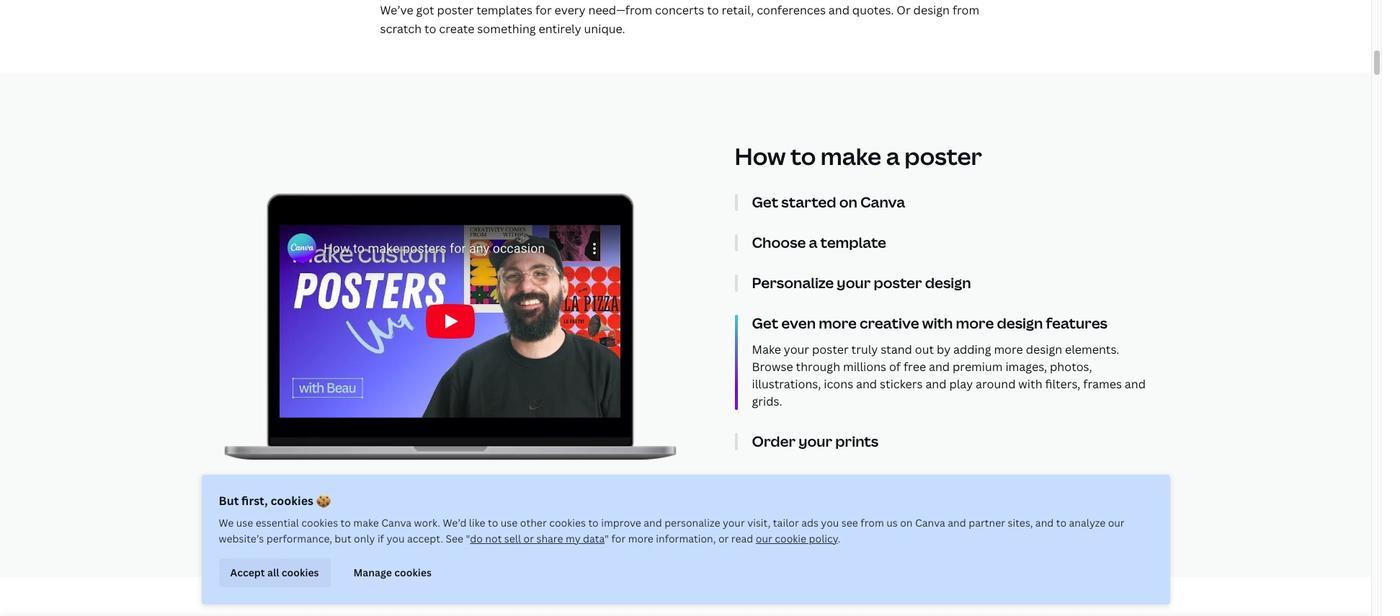 Task type: locate. For each thing, give the bounding box(es) containing it.
0 vertical spatial a
[[886, 141, 900, 172]]

1 horizontal spatial "
[[605, 532, 609, 546]]

more inside make your poster truly stand out by adding more design elements. browse through millions of free and premium images, photos, illustrations, icons and stickers and play around with filters, frames and grids.
[[994, 342, 1024, 358]]

1 horizontal spatial with
[[1019, 377, 1043, 392]]

analyze
[[1069, 516, 1106, 530]]

you right if
[[387, 532, 405, 546]]

order
[[752, 432, 796, 451]]

see
[[446, 532, 464, 546]]

use up website's on the bottom of the page
[[236, 516, 253, 530]]

get up make
[[752, 314, 779, 333]]

1 " from the left
[[466, 532, 470, 546]]

cookies right all
[[282, 566, 319, 579]]

1 horizontal spatial or
[[719, 532, 729, 546]]

essential
[[256, 516, 299, 530]]

millions
[[843, 359, 887, 375]]

sell
[[505, 532, 521, 546]]

entirely
[[539, 21, 582, 37]]

1 vertical spatial on
[[901, 516, 913, 530]]

1 horizontal spatial from
[[953, 2, 980, 18]]

got
[[416, 2, 434, 18]]

your for order
[[799, 432, 833, 451]]

for down improve
[[612, 532, 626, 546]]

we'd
[[443, 516, 467, 530]]

cookies
[[271, 493, 314, 509], [302, 516, 338, 530], [549, 516, 586, 530], [282, 566, 319, 579], [394, 566, 432, 579]]

with down images,
[[1019, 377, 1043, 392]]

a
[[886, 141, 900, 172], [809, 233, 818, 253]]

make up get started on canva
[[821, 141, 882, 172]]

to up the but
[[341, 516, 351, 530]]

templates
[[477, 2, 533, 18]]

we've got poster templates for every need—from concerts to retail, conferences and quotes. or design from scratch to create something entirely unique.
[[380, 2, 980, 37]]

your down even
[[784, 342, 810, 358]]

to up data
[[589, 516, 599, 530]]

0 vertical spatial from
[[953, 2, 980, 18]]

" right see
[[466, 532, 470, 546]]

your up the 'read'
[[723, 516, 745, 530]]

with
[[923, 314, 953, 333], [1019, 377, 1043, 392]]

choose
[[752, 233, 806, 253]]

performance,
[[266, 532, 332, 546]]

1 vertical spatial with
[[1019, 377, 1043, 392]]

1 vertical spatial you
[[387, 532, 405, 546]]

0 vertical spatial make
[[821, 141, 882, 172]]

how to make a poster
[[735, 141, 982, 172]]

1 or from the left
[[524, 532, 534, 546]]

get started on canva button
[[752, 193, 1149, 212]]

1 vertical spatial a
[[809, 233, 818, 253]]

use
[[236, 516, 253, 530], [501, 516, 518, 530]]

we use essential cookies to make canva work. we'd like to use other cookies to improve and personalize your visit, tailor ads you see from us on canva and partner sites, and to analyze our website's performance, but only if you accept. see "
[[219, 516, 1125, 546]]

accept
[[230, 566, 265, 579]]

1 vertical spatial get
[[752, 314, 779, 333]]

our
[[1108, 516, 1125, 530], [756, 532, 773, 546]]

to
[[707, 2, 719, 18], [425, 21, 436, 37], [791, 141, 816, 172], [341, 516, 351, 530], [488, 516, 498, 530], [589, 516, 599, 530], [1057, 516, 1067, 530]]

only
[[354, 532, 375, 546]]

1 horizontal spatial on
[[901, 516, 913, 530]]

we
[[219, 516, 234, 530]]

0 horizontal spatial for
[[536, 2, 552, 18]]

your for personalize
[[837, 273, 871, 293]]

poster
[[437, 2, 474, 18], [905, 141, 982, 172], [874, 273, 922, 293], [812, 342, 849, 358]]

creative
[[860, 314, 920, 333]]

0 horizontal spatial use
[[236, 516, 253, 530]]

make
[[821, 141, 882, 172], [353, 516, 379, 530]]

get even more creative with more design features button
[[752, 314, 1149, 333]]

" inside we use essential cookies to make canva work. we'd like to use other cookies to improve and personalize your visit, tailor ads you see from us on canva and partner sites, and to analyze our website's performance, but only if you accept. see "
[[466, 532, 470, 546]]

our down the visit,
[[756, 532, 773, 546]]

and right "frames"
[[1125, 377, 1146, 392]]

0 vertical spatial get
[[752, 193, 779, 212]]

retail,
[[722, 2, 754, 18]]

manage cookies
[[354, 566, 432, 579]]

1 get from the top
[[752, 193, 779, 212]]

0 vertical spatial with
[[923, 314, 953, 333]]

personalize
[[752, 273, 834, 293]]

information,
[[656, 532, 716, 546]]

"
[[466, 532, 470, 546], [605, 532, 609, 546]]

on right us
[[901, 516, 913, 530]]

you
[[821, 516, 839, 530], [387, 532, 405, 546]]

from left us
[[861, 516, 884, 530]]

you up policy
[[821, 516, 839, 530]]

to left retail,
[[707, 2, 719, 18]]

personalize your poster design
[[752, 273, 971, 293]]

1 vertical spatial our
[[756, 532, 773, 546]]

on right started
[[840, 193, 858, 212]]

and left play
[[926, 377, 947, 392]]

more
[[819, 314, 857, 333], [956, 314, 994, 333], [994, 342, 1024, 358], [628, 532, 654, 546]]

your inside make your poster truly stand out by adding more design elements. browse through millions of free and premium images, photos, illustrations, icons and stickers and play around with filters, frames and grids.
[[784, 342, 810, 358]]

do
[[470, 532, 483, 546]]

0 horizontal spatial or
[[524, 532, 534, 546]]

get up choose
[[752, 193, 779, 212]]

share
[[537, 532, 563, 546]]

1 horizontal spatial for
[[612, 532, 626, 546]]

your down template
[[837, 273, 871, 293]]

1 horizontal spatial use
[[501, 516, 518, 530]]

0 horizontal spatial on
[[840, 193, 858, 212]]

1 horizontal spatial you
[[821, 516, 839, 530]]

2 use from the left
[[501, 516, 518, 530]]

to down 'got'
[[425, 21, 436, 37]]

0 horizontal spatial make
[[353, 516, 379, 530]]

1 vertical spatial for
[[612, 532, 626, 546]]

adding
[[954, 342, 992, 358]]

images,
[[1006, 359, 1048, 375]]

for up "entirely"
[[536, 2, 552, 18]]

1 vertical spatial from
[[861, 516, 884, 530]]

poster up 'get started on canva' dropdown button
[[905, 141, 982, 172]]

.
[[838, 532, 841, 546]]

1 vertical spatial make
[[353, 516, 379, 530]]

canva
[[861, 193, 905, 212], [382, 516, 412, 530], [916, 516, 946, 530]]

canva right us
[[916, 516, 946, 530]]

on
[[840, 193, 858, 212], [901, 516, 913, 530]]

0 horizontal spatial "
[[466, 532, 470, 546]]

design inside we've got poster templates for every need—from concerts to retail, conferences and quotes. or design from scratch to create something entirely unique.
[[914, 2, 950, 18]]

from
[[953, 2, 980, 18], [861, 516, 884, 530]]

personalize
[[665, 516, 720, 530]]

poster up create
[[437, 2, 474, 18]]

and right the sites, on the bottom
[[1036, 516, 1054, 530]]

make inside we use essential cookies to make canva work. we'd like to use other cookies to improve and personalize your visit, tailor ads you see from us on canva and partner sites, and to analyze our website's performance, but only if you accept. see "
[[353, 516, 379, 530]]

visit,
[[748, 516, 771, 530]]

2 horizontal spatial canva
[[916, 516, 946, 530]]

with up by
[[923, 314, 953, 333]]

and left quotes.
[[829, 2, 850, 18]]

premium
[[953, 359, 1003, 375]]

use up sell
[[501, 516, 518, 530]]

our cookie policy link
[[756, 532, 838, 546]]

photos,
[[1050, 359, 1093, 375]]

canva up if
[[382, 516, 412, 530]]

1 horizontal spatial our
[[1108, 516, 1125, 530]]

more up images,
[[994, 342, 1024, 358]]

" down improve
[[605, 532, 609, 546]]

to right how
[[791, 141, 816, 172]]

or
[[897, 2, 911, 18]]

frames
[[1084, 377, 1122, 392]]

poster inside we've got poster templates for every need—from concerts to retail, conferences and quotes. or design from scratch to create something entirely unique.
[[437, 2, 474, 18]]

your for make
[[784, 342, 810, 358]]

2 get from the top
[[752, 314, 779, 333]]

1 horizontal spatial make
[[821, 141, 882, 172]]

poster inside make your poster truly stand out by adding more design elements. browse through millions of free and premium images, photos, illustrations, icons and stickers and play around with filters, frames and grids.
[[812, 342, 849, 358]]

our right "analyze" at the right bottom
[[1108, 516, 1125, 530]]

or right sell
[[524, 532, 534, 546]]

poster up creative
[[874, 273, 922, 293]]

0 vertical spatial for
[[536, 2, 552, 18]]

need—from
[[589, 2, 653, 18]]

make up the only
[[353, 516, 379, 530]]

1 use from the left
[[236, 516, 253, 530]]

and up "do not sell or share my data " for more information, or read our cookie policy ."
[[644, 516, 662, 530]]

your inside we use essential cookies to make canva work. we'd like to use other cookies to improve and personalize your visit, tailor ads you see from us on canva and partner sites, and to analyze our website's performance, but only if you accept. see "
[[723, 516, 745, 530]]

or left the 'read'
[[719, 532, 729, 546]]

0 vertical spatial our
[[1108, 516, 1125, 530]]

canva up template
[[861, 193, 905, 212]]

get for get started on canva
[[752, 193, 779, 212]]

2 " from the left
[[605, 532, 609, 546]]

choose a template
[[752, 233, 887, 253]]

started
[[782, 193, 837, 212]]

from right the or
[[953, 2, 980, 18]]

get
[[752, 193, 779, 212], [752, 314, 779, 333]]

your left prints
[[799, 432, 833, 451]]

partner
[[969, 516, 1006, 530]]

to left "analyze" at the right bottom
[[1057, 516, 1067, 530]]

icons
[[824, 377, 854, 392]]

with inside make your poster truly stand out by adding more design elements. browse through millions of free and premium images, photos, illustrations, icons and stickers and play around with filters, frames and grids.
[[1019, 377, 1043, 392]]

0 horizontal spatial from
[[861, 516, 884, 530]]

0 vertical spatial on
[[840, 193, 858, 212]]

poster up through
[[812, 342, 849, 358]]

accept all cookies button
[[219, 559, 331, 588]]

stickers
[[880, 377, 923, 392]]



Task type: vqa. For each thing, say whether or not it's contained in the screenshot.
Accept
yes



Task type: describe. For each thing, give the bounding box(es) containing it.
manage
[[354, 566, 392, 579]]

cookie
[[775, 532, 807, 546]]

cookies down "🍪"
[[302, 516, 338, 530]]

read
[[732, 532, 754, 546]]

truly
[[852, 342, 878, 358]]

something
[[477, 21, 536, 37]]

browse
[[752, 359, 794, 375]]

more down improve
[[628, 532, 654, 546]]

more up the 'truly'
[[819, 314, 857, 333]]

stand
[[881, 342, 913, 358]]

0 horizontal spatial with
[[923, 314, 953, 333]]

poster for templates
[[437, 2, 474, 18]]

features
[[1046, 314, 1108, 333]]

conferences
[[757, 2, 826, 18]]

prints
[[836, 432, 879, 451]]

0 horizontal spatial our
[[756, 532, 773, 546]]

unique.
[[584, 21, 625, 37]]

ads
[[802, 516, 819, 530]]

concerts
[[655, 2, 705, 18]]

0 horizontal spatial a
[[809, 233, 818, 253]]

every
[[555, 2, 586, 18]]

we've
[[380, 2, 414, 18]]

and down by
[[929, 359, 950, 375]]

from inside we use essential cookies to make canva work. we'd like to use other cookies to improve and personalize your visit, tailor ads you see from us on canva and partner sites, and to analyze our website's performance, but only if you accept. see "
[[861, 516, 884, 530]]

accept.
[[407, 532, 443, 546]]

for inside we've got poster templates for every need—from concerts to retail, conferences and quotes. or design from scratch to create something entirely unique.
[[536, 2, 552, 18]]

cookies up 'my'
[[549, 516, 586, 530]]

but
[[219, 493, 239, 509]]

how
[[735, 141, 786, 172]]

choose a template button
[[752, 233, 1149, 253]]

and left partner
[[948, 516, 967, 530]]

website's
[[219, 532, 264, 546]]

cookies down accept.
[[394, 566, 432, 579]]

policy
[[809, 532, 838, 546]]

1 horizontal spatial a
[[886, 141, 900, 172]]

scratch
[[380, 21, 422, 37]]

but first, cookies 🍪
[[219, 493, 331, 509]]

grids.
[[752, 394, 783, 410]]

order your prints
[[752, 432, 879, 451]]

🍪
[[316, 493, 331, 509]]

poster for truly
[[812, 342, 849, 358]]

elements.
[[1065, 342, 1120, 358]]

and inside we've got poster templates for every need—from concerts to retail, conferences and quotes. or design from scratch to create something entirely unique.
[[829, 2, 850, 18]]

get for get even more creative with more design features
[[752, 314, 779, 333]]

0 horizontal spatial canva
[[382, 516, 412, 530]]

but
[[335, 532, 352, 546]]

tailor
[[773, 516, 799, 530]]

2 or from the left
[[719, 532, 729, 546]]

quotes.
[[853, 2, 894, 18]]

make
[[752, 342, 781, 358]]

first,
[[242, 493, 268, 509]]

my
[[566, 532, 581, 546]]

see
[[842, 516, 858, 530]]

sites,
[[1008, 516, 1033, 530]]

out
[[915, 342, 934, 358]]

get started on canva
[[752, 193, 905, 212]]

around
[[976, 377, 1016, 392]]

cookies up essential
[[271, 493, 314, 509]]

make your poster truly stand out by adding more design elements. browse through millions of free and premium images, photos, illustrations, icons and stickers and play around with filters, frames and grids.
[[752, 342, 1146, 410]]

play
[[950, 377, 973, 392]]

0 horizontal spatial you
[[387, 532, 405, 546]]

of
[[890, 359, 901, 375]]

0 vertical spatial you
[[821, 516, 839, 530]]

get even more creative with more design features
[[752, 314, 1108, 333]]

more up adding
[[956, 314, 994, 333]]

do not sell or share my data link
[[470, 532, 605, 546]]

data
[[583, 532, 605, 546]]

accept all cookies
[[230, 566, 319, 579]]

like
[[469, 516, 486, 530]]

manage cookies button
[[342, 559, 443, 588]]

filters,
[[1046, 377, 1081, 392]]

other
[[520, 516, 547, 530]]

all
[[267, 566, 279, 579]]

by
[[937, 342, 951, 358]]

even
[[782, 314, 816, 333]]

free
[[904, 359, 926, 375]]

design inside make your poster truly stand out by adding more design elements. browse through millions of free and premium images, photos, illustrations, icons and stickers and play around with filters, frames and grids.
[[1026, 342, 1063, 358]]

personalize your poster design button
[[752, 273, 1149, 293]]

on inside we use essential cookies to make canva work. we'd like to use other cookies to improve and personalize your visit, tailor ads you see from us on canva and partner sites, and to analyze our website's performance, but only if you accept. see "
[[901, 516, 913, 530]]

and down millions
[[856, 377, 877, 392]]

us
[[887, 516, 898, 530]]

1 horizontal spatial canva
[[861, 193, 905, 212]]

work.
[[414, 516, 440, 530]]

order your prints button
[[752, 432, 1149, 451]]

create
[[439, 21, 475, 37]]

poster for design
[[874, 273, 922, 293]]

illustrations,
[[752, 377, 821, 392]]

our inside we use essential cookies to make canva work. we'd like to use other cookies to improve and personalize your visit, tailor ads you see from us on canva and partner sites, and to analyze our website's performance, but only if you accept. see "
[[1108, 516, 1125, 530]]

from inside we've got poster templates for every need—from concerts to retail, conferences and quotes. or design from scratch to create something entirely unique.
[[953, 2, 980, 18]]

if
[[378, 532, 384, 546]]

to right like
[[488, 516, 498, 530]]

through
[[796, 359, 841, 375]]

not
[[485, 532, 502, 546]]



